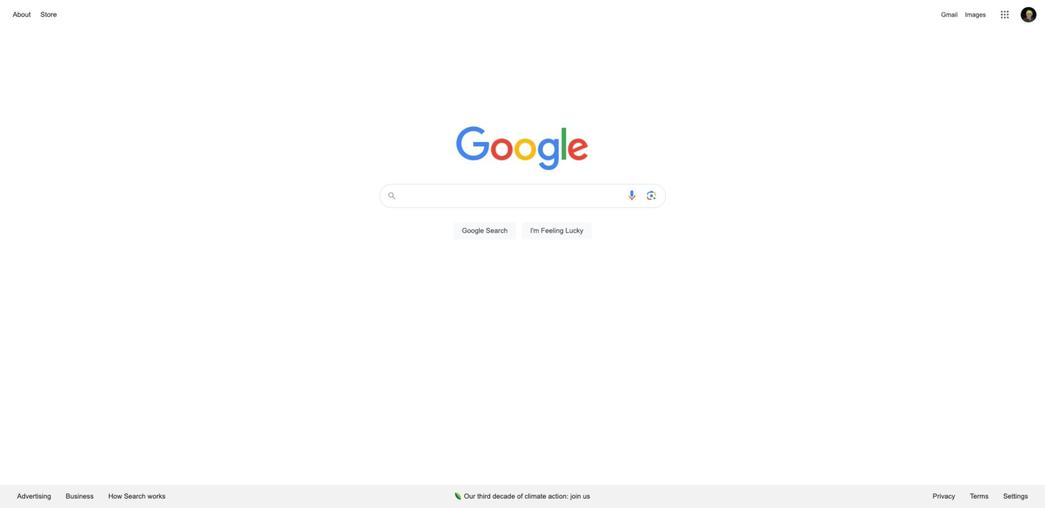 Task type: vqa. For each thing, say whether or not it's contained in the screenshot.
 at the top of the page
no



Task type: locate. For each thing, give the bounding box(es) containing it.
None search field
[[10, 181, 1036, 251]]

google image
[[456, 126, 589, 172]]



Task type: describe. For each thing, give the bounding box(es) containing it.
search by voice image
[[626, 190, 638, 201]]

search by image image
[[646, 190, 657, 201]]



